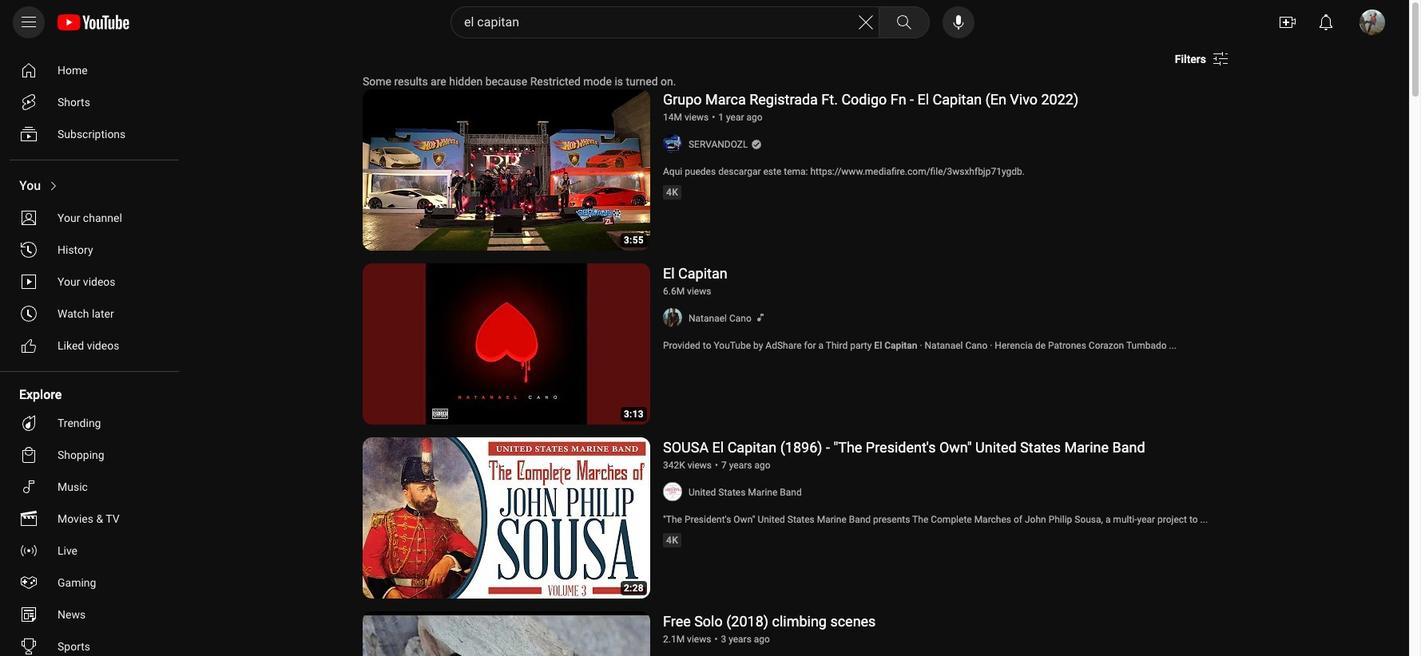 Task type: describe. For each thing, give the bounding box(es) containing it.
6 option from the top
[[10, 234, 173, 266]]

3 minutes, 55 seconds element
[[624, 236, 644, 245]]

10 option from the top
[[10, 408, 173, 440]]

11 option from the top
[[10, 440, 173, 472]]

12 option from the top
[[10, 472, 173, 504]]

4 option from the top
[[10, 170, 173, 202]]

9 option from the top
[[10, 330, 173, 362]]

go to channel image for el capitan by natanael cano 6,643,326 views 3 minutes, 13 seconds element
[[663, 308, 683, 328]]

avatar image image
[[1360, 10, 1386, 35]]

2 option from the top
[[10, 86, 173, 118]]

17 option from the top
[[10, 631, 173, 657]]

1 option from the top
[[10, 54, 173, 86]]

el capitan by natanael cano 6,643,326 views 3 minutes, 13 seconds element
[[663, 265, 728, 282]]

2 minutes, 28 seconds element
[[624, 584, 644, 594]]

8 option from the top
[[10, 298, 173, 330]]

16 option from the top
[[10, 599, 173, 631]]

3 minutes, 13 seconds element
[[624, 410, 644, 420]]

7 option from the top
[[10, 266, 173, 298]]



Task type: locate. For each thing, give the bounding box(es) containing it.
3 option from the top
[[10, 118, 173, 150]]

go to channel image for the grupo marca registrada ft. codigo fn - el capitan (en vivo 2022) by servandozl 14,184,864 views 1 year ago 3 minutes, 55 seconds element
[[663, 134, 683, 153]]

2 go to channel image from the top
[[663, 308, 683, 328]]

grupo marca registrada ft. codigo fn - el capitan (en vivo 2022) by servandozl 14,184,864 views 1 year ago 3 minutes, 55 seconds element
[[663, 91, 1079, 108]]

None text field
[[1176, 53, 1207, 66]]

free solo (2018) climbing scenes by binh bui 2,165,654 views 3 years ago 4 minutes, 22 seconds element
[[663, 614, 876, 631]]

15 option from the top
[[10, 567, 173, 599]]

None search field
[[422, 6, 934, 38]]

1 vertical spatial go to channel image
[[663, 308, 683, 328]]

go to channel image
[[663, 483, 683, 502]]

13 option from the top
[[10, 504, 173, 535]]

5 option from the top
[[10, 202, 173, 234]]

14 option from the top
[[10, 535, 173, 567]]

0 vertical spatial go to channel image
[[663, 134, 683, 153]]

go to channel image
[[663, 134, 683, 153], [663, 308, 683, 328]]

1 go to channel image from the top
[[663, 134, 683, 153]]

sousa el capitan (1896) - "the president's own" united states marine band by united states marine band 342,724 views 7 years ago 2 minutes, 28 seconds element
[[663, 440, 1146, 456]]

Search text field
[[464, 12, 857, 33]]

option
[[10, 54, 173, 86], [10, 86, 173, 118], [10, 118, 173, 150], [10, 170, 173, 202], [10, 202, 173, 234], [10, 234, 173, 266], [10, 266, 173, 298], [10, 298, 173, 330], [10, 330, 173, 362], [10, 408, 173, 440], [10, 440, 173, 472], [10, 472, 173, 504], [10, 504, 173, 535], [10, 535, 173, 567], [10, 567, 173, 599], [10, 599, 173, 631], [10, 631, 173, 657]]



Task type: vqa. For each thing, say whether or not it's contained in the screenshot.
6th option from the top
yes



